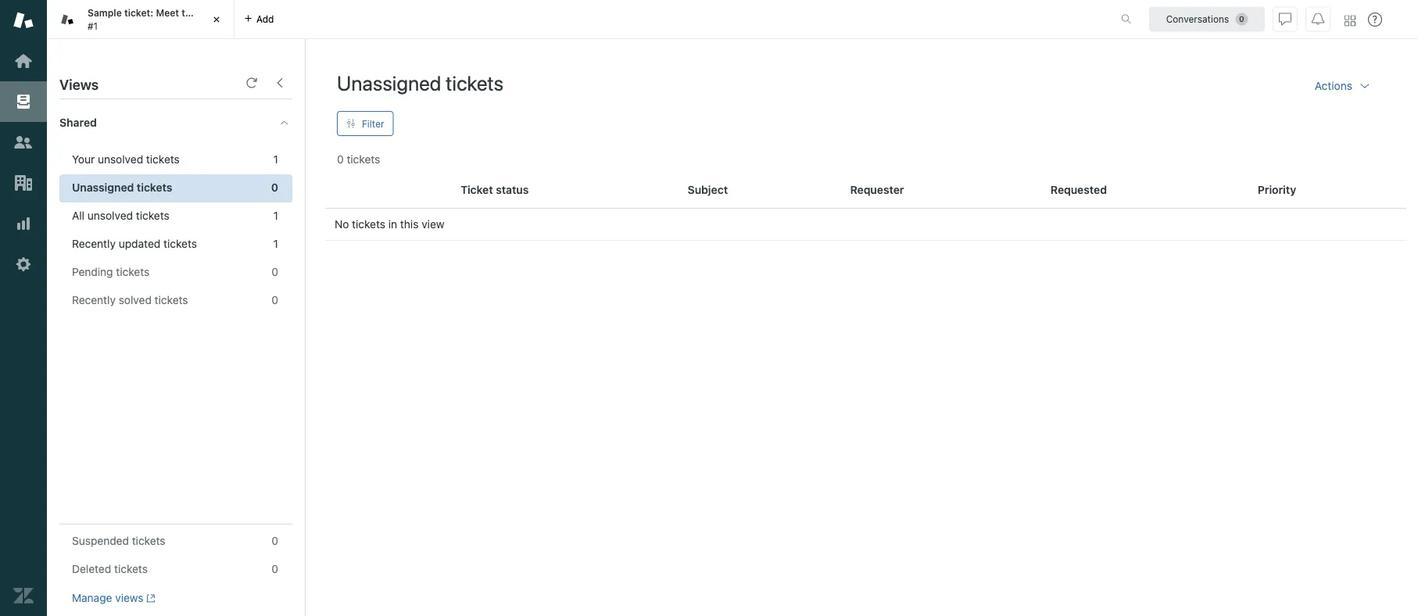 Task type: describe. For each thing, give the bounding box(es) containing it.
ticket status
[[461, 183, 529, 196]]

no tickets in this view
[[335, 218, 445, 231]]

in
[[389, 218, 397, 231]]

requested
[[1051, 183, 1107, 196]]

get started image
[[13, 51, 34, 71]]

1 for all unsolved tickets
[[273, 209, 278, 222]]

0 for deleted tickets
[[272, 563, 278, 576]]

all
[[72, 209, 85, 222]]

solved
[[119, 294, 152, 307]]

notifications image
[[1312, 13, 1325, 25]]

main element
[[0, 0, 47, 616]]

customers image
[[13, 132, 34, 153]]

1 for your unsolved tickets
[[273, 153, 278, 166]]

deleted tickets
[[72, 563, 148, 576]]

0 for pending tickets
[[272, 266, 278, 278]]

this
[[400, 218, 419, 231]]

shared heading
[[47, 99, 305, 146]]

views image
[[13, 92, 34, 112]]

filter button
[[337, 111, 394, 136]]

no
[[335, 218, 349, 231]]

collapse views pane image
[[274, 77, 286, 89]]

actions button
[[1303, 70, 1384, 102]]

1 for recently updated tickets
[[273, 237, 278, 250]]

0 horizontal spatial unassigned tickets
[[72, 181, 172, 194]]

meet
[[156, 7, 179, 18]]

0 for suspended tickets
[[272, 535, 278, 547]]

priority
[[1258, 183, 1297, 196]]

your
[[72, 153, 95, 166]]

shared
[[59, 116, 97, 129]]

recently for recently solved tickets
[[72, 294, 116, 307]]

status
[[496, 183, 529, 196]]

organizations image
[[13, 173, 34, 193]]

1 horizontal spatial unassigned
[[337, 71, 441, 95]]

manage views link
[[72, 591, 156, 605]]

unsolved for all
[[87, 209, 133, 222]]

add
[[257, 14, 274, 25]]

admin image
[[13, 254, 34, 275]]

requester
[[850, 183, 904, 196]]

refresh views pane image
[[246, 77, 258, 89]]

all unsolved tickets
[[72, 209, 169, 222]]

suspended tickets
[[72, 535, 166, 547]]

subject
[[688, 183, 728, 196]]



Task type: locate. For each thing, give the bounding box(es) containing it.
ticket
[[199, 7, 225, 18]]

unassigned tickets up filter
[[337, 71, 504, 95]]

tab
[[47, 0, 235, 39]]

#1
[[88, 20, 98, 31]]

get help image
[[1369, 13, 1383, 27]]

updated
[[119, 237, 161, 250]]

0 vertical spatial unassigned
[[337, 71, 441, 95]]

recently up 'pending'
[[72, 237, 116, 250]]

close image
[[209, 12, 224, 27]]

unassigned tickets
[[337, 71, 504, 95], [72, 181, 172, 194]]

reporting image
[[13, 214, 34, 234]]

0 vertical spatial unassigned tickets
[[337, 71, 504, 95]]

pending
[[72, 266, 113, 278]]

actions
[[1315, 79, 1353, 92]]

ticket:
[[124, 7, 153, 18]]

unsolved
[[98, 153, 143, 166], [87, 209, 133, 222]]

recently down 'pending'
[[72, 294, 116, 307]]

1 vertical spatial recently
[[72, 294, 116, 307]]

tabs tab list
[[47, 0, 1105, 39]]

1
[[273, 153, 278, 166], [273, 209, 278, 222], [273, 237, 278, 250]]

tickets
[[446, 71, 504, 95], [146, 153, 180, 166], [347, 153, 380, 166], [137, 181, 172, 194], [136, 209, 169, 222], [352, 218, 386, 231], [164, 237, 197, 250], [116, 266, 150, 278], [155, 294, 188, 307], [132, 535, 166, 547], [114, 563, 148, 576]]

1 vertical spatial unassigned
[[72, 181, 134, 194]]

unassigned up filter
[[337, 71, 441, 95]]

zendesk support image
[[13, 10, 34, 31]]

2 1 from the top
[[273, 209, 278, 222]]

recently updated tickets
[[72, 237, 197, 250]]

button displays agent's chat status as invisible. image
[[1279, 13, 1292, 25]]

deleted
[[72, 563, 111, 576]]

(opens in a new tab) image
[[144, 594, 156, 603]]

unassigned tickets up all unsolved tickets
[[72, 181, 172, 194]]

recently for recently updated tickets
[[72, 237, 116, 250]]

recently
[[72, 237, 116, 250], [72, 294, 116, 307]]

shared button
[[47, 99, 263, 146]]

1 vertical spatial unassigned tickets
[[72, 181, 172, 194]]

1 vertical spatial unsolved
[[87, 209, 133, 222]]

0 for unassigned tickets
[[271, 181, 278, 194]]

views
[[115, 592, 144, 605]]

0 tickets
[[337, 153, 380, 166]]

0
[[337, 153, 344, 166], [271, 181, 278, 194], [272, 266, 278, 278], [272, 294, 278, 307], [272, 535, 278, 547], [272, 563, 278, 576]]

3 1 from the top
[[273, 237, 278, 250]]

sample ticket: meet the ticket #1
[[88, 7, 225, 31]]

unassigned
[[337, 71, 441, 95], [72, 181, 134, 194]]

sample
[[88, 7, 122, 18]]

views
[[59, 76, 99, 93]]

0 horizontal spatial unassigned
[[72, 181, 134, 194]]

the
[[182, 7, 197, 18]]

recently solved tickets
[[72, 294, 188, 307]]

0 vertical spatial unsolved
[[98, 153, 143, 166]]

filter
[[362, 118, 384, 129]]

1 vertical spatial 1
[[273, 209, 278, 222]]

suspended
[[72, 535, 129, 547]]

add button
[[235, 0, 283, 38]]

0 vertical spatial 1
[[273, 153, 278, 166]]

unsolved right your
[[98, 153, 143, 166]]

unassigned up all unsolved tickets
[[72, 181, 134, 194]]

2 recently from the top
[[72, 294, 116, 307]]

tab containing sample ticket: meet the ticket
[[47, 0, 235, 39]]

zendesk image
[[13, 586, 34, 606]]

manage
[[72, 592, 112, 605]]

conversations
[[1167, 14, 1230, 25]]

1 horizontal spatial unassigned tickets
[[337, 71, 504, 95]]

1 1 from the top
[[273, 153, 278, 166]]

ticket
[[461, 183, 493, 196]]

zendesk products image
[[1345, 15, 1356, 26]]

unsolved for your
[[98, 153, 143, 166]]

2 vertical spatial 1
[[273, 237, 278, 250]]

manage views
[[72, 592, 144, 605]]

0 for recently solved tickets
[[272, 294, 278, 307]]

view
[[422, 218, 445, 231]]

your unsolved tickets
[[72, 153, 180, 166]]

1 recently from the top
[[72, 237, 116, 250]]

unsolved right all at left
[[87, 209, 133, 222]]

0 vertical spatial recently
[[72, 237, 116, 250]]

conversations button
[[1150, 7, 1265, 32]]

pending tickets
[[72, 266, 150, 278]]



Task type: vqa. For each thing, say whether or not it's contained in the screenshot.
Edit user image
no



